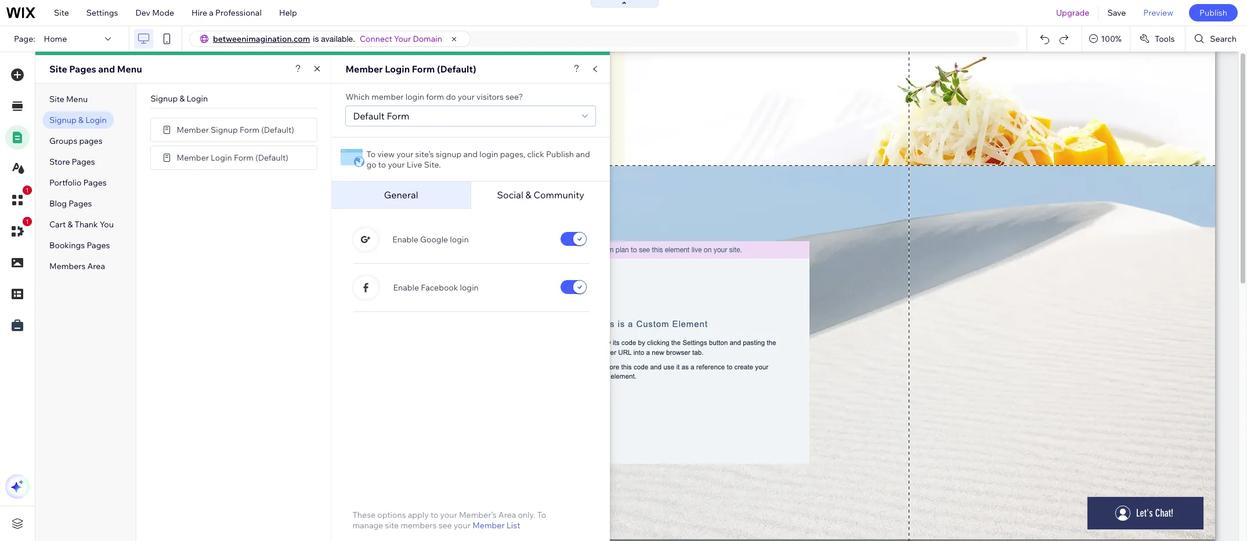 Task type: vqa. For each thing, say whether or not it's contained in the screenshot.
Saved
no



Task type: locate. For each thing, give the bounding box(es) containing it.
to left see
[[431, 510, 439, 521]]

pages right portfolio
[[83, 178, 107, 188]]

0 horizontal spatial area
[[87, 261, 105, 272]]

0 horizontal spatial signup & login
[[49, 115, 107, 125]]

1
[[26, 187, 29, 194], [26, 218, 29, 225]]

and right click
[[576, 149, 590, 159]]

1 vertical spatial site
[[49, 63, 67, 75]]

hire a professional
[[192, 8, 262, 18]]

0 vertical spatial publish
[[1200, 8, 1228, 18]]

login right facebook
[[460, 283, 479, 293]]

live
[[407, 159, 422, 170]]

(default)
[[437, 63, 476, 75], [261, 125, 294, 135], [256, 152, 288, 163]]

login for member
[[406, 92, 425, 102]]

bookings
[[49, 240, 85, 251]]

area down bookings pages
[[87, 261, 105, 272]]

default form
[[353, 110, 410, 122]]

site up groups
[[49, 94, 64, 105]]

to right only.
[[537, 510, 547, 521]]

1 left portfolio
[[26, 187, 29, 194]]

publish right click
[[546, 149, 574, 159]]

1 horizontal spatial to
[[431, 510, 439, 521]]

0 vertical spatial enable
[[393, 234, 419, 245]]

professional
[[215, 8, 262, 18]]

1 horizontal spatial area
[[499, 510, 516, 521]]

0 vertical spatial 1 button
[[5, 186, 32, 213]]

1 vertical spatial to
[[537, 510, 547, 521]]

1 left cart
[[26, 218, 29, 225]]

1 horizontal spatial and
[[464, 149, 478, 159]]

help
[[279, 8, 297, 18]]

0 vertical spatial 1
[[26, 187, 29, 194]]

social
[[497, 189, 524, 201]]

site up home
[[54, 8, 69, 18]]

1 vertical spatial 1
[[26, 218, 29, 225]]

pages
[[69, 63, 96, 75], [72, 157, 95, 167], [83, 178, 107, 188], [69, 199, 92, 209], [87, 240, 110, 251]]

0 horizontal spatial signup
[[49, 115, 77, 125]]

login
[[385, 63, 410, 75], [187, 93, 208, 104], [85, 115, 107, 125], [211, 152, 232, 163]]

site down home
[[49, 63, 67, 75]]

form
[[412, 63, 435, 75], [387, 110, 410, 122], [240, 125, 260, 135], [234, 152, 254, 163]]

login right google
[[450, 234, 469, 245]]

site pages and menu
[[49, 63, 142, 75]]

menu down site pages and menu
[[66, 94, 88, 105]]

cart & thank you
[[49, 219, 114, 230]]

1 vertical spatial area
[[499, 510, 516, 521]]

pages,
[[500, 149, 526, 159]]

0 vertical spatial to
[[378, 159, 386, 170]]

publish inside to view your site's signup and login pages, click publish and go to your live site.
[[546, 149, 574, 159]]

pages down 'you'
[[87, 240, 110, 251]]

a
[[209, 8, 214, 18]]

member login form (default)
[[346, 63, 476, 75], [177, 152, 288, 163]]

to
[[367, 149, 376, 159], [537, 510, 547, 521]]

site
[[385, 521, 399, 531]]

member login form (default) down member signup form (default)
[[177, 152, 288, 163]]

pages for bookings
[[87, 240, 110, 251]]

save button
[[1099, 0, 1135, 26]]

login down member signup form (default)
[[211, 152, 232, 163]]

switch
[[559, 231, 590, 248], [559, 279, 590, 297]]

pages up cart & thank you
[[69, 199, 92, 209]]

available.
[[321, 34, 355, 44]]

1 horizontal spatial signup & login
[[151, 93, 208, 104]]

0 vertical spatial site
[[54, 8, 69, 18]]

login left pages,
[[480, 149, 499, 159]]

enable left google
[[393, 234, 419, 245]]

enable for enable facebook login
[[393, 283, 419, 293]]

community
[[534, 189, 585, 201]]

home
[[44, 34, 67, 44]]

0 vertical spatial to
[[367, 149, 376, 159]]

view
[[378, 149, 395, 159]]

member's
[[459, 510, 497, 521]]

1 horizontal spatial publish
[[1200, 8, 1228, 18]]

to left view
[[367, 149, 376, 159]]

do
[[446, 92, 456, 102]]

pages up site menu
[[69, 63, 96, 75]]

tools button
[[1131, 26, 1186, 52]]

0 horizontal spatial to
[[378, 159, 386, 170]]

which member login form do your visitors see?
[[346, 92, 523, 102]]

publish button
[[1190, 4, 1238, 21]]

1 horizontal spatial menu
[[117, 63, 142, 75]]

2 vertical spatial (default)
[[256, 152, 288, 163]]

2 switch from the top
[[559, 279, 590, 297]]

list
[[507, 521, 521, 531]]

1 vertical spatial menu
[[66, 94, 88, 105]]

1 button left cart
[[5, 217, 32, 244]]

is
[[313, 34, 319, 44]]

see
[[439, 521, 452, 531]]

2 vertical spatial site
[[49, 94, 64, 105]]

2 1 button from the top
[[5, 217, 32, 244]]

0 vertical spatial switch
[[559, 231, 590, 248]]

1 1 from the top
[[26, 187, 29, 194]]

site menu
[[49, 94, 88, 105]]

area left only.
[[499, 510, 516, 521]]

members
[[49, 261, 86, 272]]

login up member
[[385, 63, 410, 75]]

2 horizontal spatial signup
[[211, 125, 238, 135]]

groups
[[49, 136, 77, 146]]

menu down dev
[[117, 63, 142, 75]]

store
[[49, 157, 70, 167]]

login
[[406, 92, 425, 102], [480, 149, 499, 159], [450, 234, 469, 245], [460, 283, 479, 293]]

1 switch from the top
[[559, 231, 590, 248]]

enable
[[393, 234, 419, 245], [393, 283, 419, 293]]

1 vertical spatial 1 button
[[5, 217, 32, 244]]

1 vertical spatial member login form (default)
[[177, 152, 288, 163]]

1 vertical spatial signup & login
[[49, 115, 107, 125]]

0 horizontal spatial publish
[[546, 149, 574, 159]]

1 horizontal spatial to
[[537, 510, 547, 521]]

area
[[87, 261, 105, 272], [499, 510, 516, 521]]

to right go
[[378, 159, 386, 170]]

your
[[394, 34, 411, 44]]

to inside these options apply to your member's area only. to manage site members see your
[[537, 510, 547, 521]]

login left the form
[[406, 92, 425, 102]]

your right view
[[397, 149, 414, 159]]

dev mode
[[136, 8, 174, 18]]

and
[[98, 63, 115, 75], [464, 149, 478, 159], [576, 149, 590, 159]]

facebook
[[421, 283, 458, 293]]

1 horizontal spatial signup
[[151, 93, 178, 104]]

0 horizontal spatial member login form (default)
[[177, 152, 288, 163]]

enable left facebook
[[393, 283, 419, 293]]

0 vertical spatial (default)
[[437, 63, 476, 75]]

login for google
[[450, 234, 469, 245]]

1 vertical spatial enable
[[393, 283, 419, 293]]

member login form (default) down your
[[346, 63, 476, 75]]

manage
[[353, 521, 383, 531]]

publish up the 'search' button
[[1200, 8, 1228, 18]]

cart
[[49, 219, 66, 230]]

2 1 from the top
[[26, 218, 29, 225]]

1 button left blog
[[5, 186, 32, 213]]

site
[[54, 8, 69, 18], [49, 63, 67, 75], [49, 94, 64, 105]]

publish
[[1200, 8, 1228, 18], [546, 149, 574, 159]]

signup & login
[[151, 93, 208, 104], [49, 115, 107, 125]]

0 horizontal spatial to
[[367, 149, 376, 159]]

1 vertical spatial switch
[[559, 279, 590, 297]]

menu
[[117, 63, 142, 75], [66, 94, 88, 105]]

is available. connect your domain
[[313, 34, 442, 44]]

these
[[353, 510, 376, 521]]

pages up 'portfolio pages'
[[72, 157, 95, 167]]

and right signup
[[464, 149, 478, 159]]

1 1 button from the top
[[5, 186, 32, 213]]

100%
[[1102, 34, 1122, 44]]

your left live on the left top of page
[[388, 159, 405, 170]]

signup
[[151, 93, 178, 104], [49, 115, 77, 125], [211, 125, 238, 135]]

to
[[378, 159, 386, 170], [431, 510, 439, 521]]

1 vertical spatial to
[[431, 510, 439, 521]]

and down settings
[[98, 63, 115, 75]]

1 horizontal spatial member login form (default)
[[346, 63, 476, 75]]

click
[[527, 149, 545, 159]]

bookings pages
[[49, 240, 110, 251]]

site.
[[424, 159, 441, 170]]

blog pages
[[49, 199, 92, 209]]

your
[[458, 92, 475, 102], [397, 149, 414, 159], [388, 159, 405, 170], [440, 510, 457, 521], [454, 521, 471, 531]]

site for site
[[54, 8, 69, 18]]

publish inside button
[[1200, 8, 1228, 18]]

preview
[[1144, 8, 1174, 18]]

1 for first 1 button from the bottom
[[26, 218, 29, 225]]

1 vertical spatial publish
[[546, 149, 574, 159]]



Task type: describe. For each thing, give the bounding box(es) containing it.
which
[[346, 92, 370, 102]]

social & community
[[497, 189, 585, 201]]

preview button
[[1135, 0, 1183, 26]]

form
[[426, 92, 444, 102]]

save
[[1108, 8, 1127, 18]]

signup
[[436, 149, 462, 159]]

pages for site
[[69, 63, 96, 75]]

to inside to view your site's signup and login pages, click publish and go to your live site.
[[378, 159, 386, 170]]

switch for enable facebook login
[[559, 279, 590, 297]]

0 horizontal spatial menu
[[66, 94, 88, 105]]

members
[[401, 521, 437, 531]]

see?
[[506, 92, 523, 102]]

login for facebook
[[460, 283, 479, 293]]

login inside to view your site's signup and login pages, click publish and go to your live site.
[[480, 149, 499, 159]]

pages for portfolio
[[83, 178, 107, 188]]

only.
[[518, 510, 536, 521]]

portfolio pages
[[49, 178, 107, 188]]

these options apply to your member's area only. to manage site members see your
[[353, 510, 547, 531]]

thank
[[75, 219, 98, 230]]

groups pages
[[49, 136, 103, 146]]

to view your site's signup and login pages, click publish and go to your live site.
[[367, 149, 590, 170]]

go
[[367, 159, 377, 170]]

blog
[[49, 199, 67, 209]]

your right see
[[454, 521, 471, 531]]

google
[[420, 234, 448, 245]]

1 for 2nd 1 button from the bottom
[[26, 187, 29, 194]]

dev
[[136, 8, 150, 18]]

0 vertical spatial signup & login
[[151, 93, 208, 104]]

you
[[100, 219, 114, 230]]

member signup form (default)
[[177, 125, 294, 135]]

settings
[[86, 8, 118, 18]]

0 vertical spatial menu
[[117, 63, 142, 75]]

login up member signup form (default)
[[187, 93, 208, 104]]

visitors
[[477, 92, 504, 102]]

general
[[384, 189, 418, 201]]

mode
[[152, 8, 174, 18]]

member
[[372, 92, 404, 102]]

to inside to view your site's signup and login pages, click publish and go to your live site.
[[367, 149, 376, 159]]

betweenimagination.com
[[213, 34, 310, 44]]

hire
[[192, 8, 207, 18]]

100% button
[[1083, 26, 1130, 52]]

member list
[[471, 521, 521, 531]]

apply
[[408, 510, 429, 521]]

pages for blog
[[69, 199, 92, 209]]

0 horizontal spatial and
[[98, 63, 115, 75]]

domain
[[413, 34, 442, 44]]

pages for store
[[72, 157, 95, 167]]

site for site pages and menu
[[49, 63, 67, 75]]

members area
[[49, 261, 105, 272]]

0 vertical spatial area
[[87, 261, 105, 272]]

login up pages at the top left
[[85, 115, 107, 125]]

enable facebook login
[[393, 283, 479, 293]]

site's
[[415, 149, 434, 159]]

upgrade
[[1057, 8, 1090, 18]]

1 vertical spatial (default)
[[261, 125, 294, 135]]

search
[[1211, 34, 1237, 44]]

2 horizontal spatial and
[[576, 149, 590, 159]]

to inside these options apply to your member's area only. to manage site members see your
[[431, 510, 439, 521]]

enable google login
[[393, 234, 469, 245]]

store pages
[[49, 157, 95, 167]]

connect
[[360, 34, 392, 44]]

area inside these options apply to your member's area only. to manage site members see your
[[499, 510, 516, 521]]

default
[[353, 110, 385, 122]]

tools
[[1155, 34, 1175, 44]]

site for site menu
[[49, 94, 64, 105]]

your right do
[[458, 92, 475, 102]]

pages
[[79, 136, 103, 146]]

options
[[378, 510, 406, 521]]

0 vertical spatial member login form (default)
[[346, 63, 476, 75]]

member list link
[[471, 521, 521, 531]]

switch for enable google login
[[559, 231, 590, 248]]

enable for enable google login
[[393, 234, 419, 245]]

search button
[[1186, 26, 1248, 52]]

portfolio
[[49, 178, 82, 188]]

your left member's
[[440, 510, 457, 521]]



